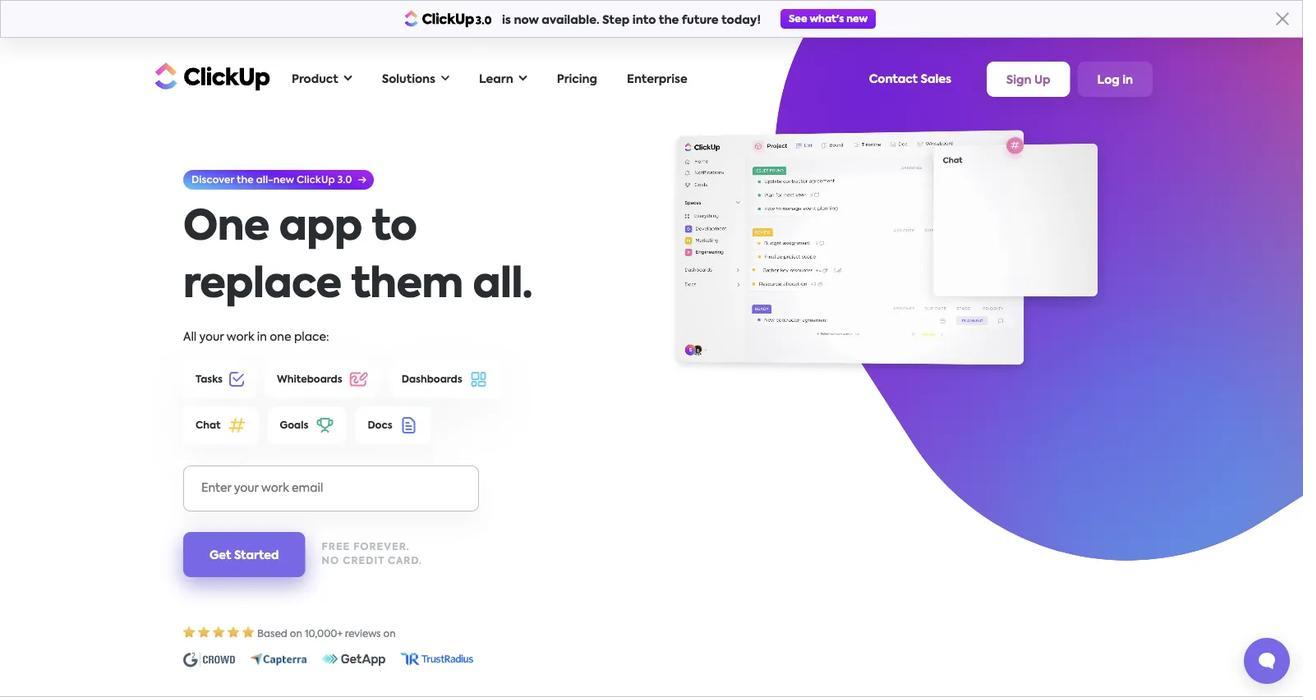 Task type: describe. For each thing, give the bounding box(es) containing it.
goals link
[[267, 407, 347, 444]]

10,000+
[[305, 629, 343, 639]]

product
[[292, 74, 338, 85]]

future
[[682, 15, 719, 26]]

place:
[[294, 332, 329, 343]]

up
[[1034, 75, 1050, 86]]

into
[[632, 15, 656, 26]]

started
[[234, 550, 279, 562]]

replace
[[183, 265, 342, 306]]

available.
[[542, 15, 599, 26]]

trustradius logo image
[[400, 653, 473, 666]]

get
[[210, 550, 231, 562]]

today!
[[721, 15, 761, 26]]

close button image
[[1276, 12, 1289, 25]]

sign
[[1006, 75, 1032, 86]]

pricing
[[557, 74, 597, 85]]

2 star image from the left
[[228, 627, 240, 638]]

tasks
[[196, 375, 223, 385]]

all your work in one place:
[[183, 332, 329, 343]]

step
[[602, 15, 630, 26]]

enterprise
[[627, 74, 687, 85]]

log in link
[[1078, 62, 1153, 97]]

free
[[322, 543, 350, 553]]

based on 10,000+ reviews on
[[257, 629, 396, 639]]

docs
[[368, 421, 392, 431]]

work
[[227, 332, 254, 343]]

2 star image from the left
[[213, 627, 225, 638]]

all.
[[473, 265, 532, 306]]

based
[[257, 629, 287, 639]]

0 vertical spatial in
[[1122, 75, 1133, 86]]

whiteboards
[[277, 375, 342, 385]]

is now available. step into the future today!
[[502, 15, 761, 26]]

sales
[[921, 74, 951, 85]]

1 star image from the left
[[183, 627, 196, 638]]

chat link
[[183, 407, 259, 444]]

product button
[[283, 62, 360, 96]]

new
[[846, 14, 868, 24]]

get started
[[210, 550, 279, 562]]

get started button
[[183, 532, 305, 578]]

forever.
[[353, 543, 410, 553]]

now
[[514, 15, 539, 26]]

card.
[[388, 557, 422, 566]]

one app to replace them all.
[[183, 208, 532, 306]]

3 star image from the left
[[242, 627, 255, 638]]

free forever. no credit card.
[[322, 543, 422, 566]]

g2crowd logo image
[[183, 653, 235, 668]]

is
[[502, 15, 511, 26]]



Task type: locate. For each thing, give the bounding box(es) containing it.
see
[[789, 14, 807, 24]]

in
[[1122, 75, 1133, 86], [257, 332, 267, 343]]

no
[[322, 557, 340, 566]]

in right log
[[1122, 75, 1133, 86]]

credit
[[343, 557, 384, 566]]

1 horizontal spatial star image
[[213, 627, 225, 638]]

1 vertical spatial in
[[257, 332, 267, 343]]

2 on from the left
[[383, 629, 396, 639]]

discover the all-new clickup 3.0 image
[[183, 170, 374, 190]]

star image
[[183, 627, 196, 638], [213, 627, 225, 638], [242, 627, 255, 638]]

see what's new
[[789, 14, 868, 24]]

2 horizontal spatial star image
[[242, 627, 255, 638]]

log
[[1097, 75, 1120, 86]]

contact sales
[[869, 74, 951, 85]]

docs link
[[355, 407, 431, 444]]

dashboards
[[402, 375, 462, 385]]

1 horizontal spatial on
[[383, 629, 396, 639]]

pricing link
[[549, 62, 606, 96]]

them
[[351, 265, 463, 306]]

1 horizontal spatial in
[[1122, 75, 1133, 86]]

one
[[183, 208, 269, 249]]

one
[[270, 332, 291, 343]]

contact sales link
[[861, 65, 960, 93]]

whiteboards link
[[265, 361, 381, 398]]

solutions
[[382, 74, 435, 85]]

learn button
[[471, 62, 535, 96]]

tasks link
[[183, 361, 256, 398]]

enterprise link
[[619, 62, 696, 96]]

app
[[279, 208, 362, 249]]

reviews
[[345, 629, 381, 639]]

sign up button
[[987, 62, 1070, 97]]

0 horizontal spatial on
[[290, 629, 302, 639]]

in left one at the left top of page
[[257, 332, 267, 343]]

learn
[[479, 74, 513, 85]]

on right reviews
[[383, 629, 396, 639]]

getapp logo image
[[322, 653, 385, 666]]

Enter your work email email field
[[183, 466, 479, 512]]

1 horizontal spatial star image
[[228, 627, 240, 638]]

goals
[[280, 421, 308, 431]]

what's
[[810, 14, 844, 24]]

1 star image from the left
[[198, 627, 210, 638]]

to
[[372, 208, 417, 249]]

capterra logo image
[[250, 653, 307, 666]]

log in
[[1097, 75, 1133, 86]]

your
[[199, 332, 224, 343]]

all
[[183, 332, 197, 343]]

star image
[[198, 627, 210, 638], [228, 627, 240, 638]]

on
[[290, 629, 302, 639], [383, 629, 396, 639]]

clickup 3.0 image
[[404, 10, 492, 28]]

chat
[[196, 421, 221, 431]]

clickup image
[[150, 61, 270, 92]]

0 horizontal spatial in
[[257, 332, 267, 343]]

1 on from the left
[[290, 629, 302, 639]]

the
[[659, 15, 679, 26]]

dashboards link
[[389, 361, 501, 398]]

solutions button
[[374, 62, 458, 96]]

contact
[[869, 74, 918, 85]]

see what's new link
[[780, 9, 876, 29]]

sign up
[[1006, 75, 1050, 86]]

0 horizontal spatial star image
[[183, 627, 196, 638]]

on right based
[[290, 629, 302, 639]]

0 horizontal spatial star image
[[198, 627, 210, 638]]



Task type: vqa. For each thing, say whether or not it's contained in the screenshot.
Profit
no



